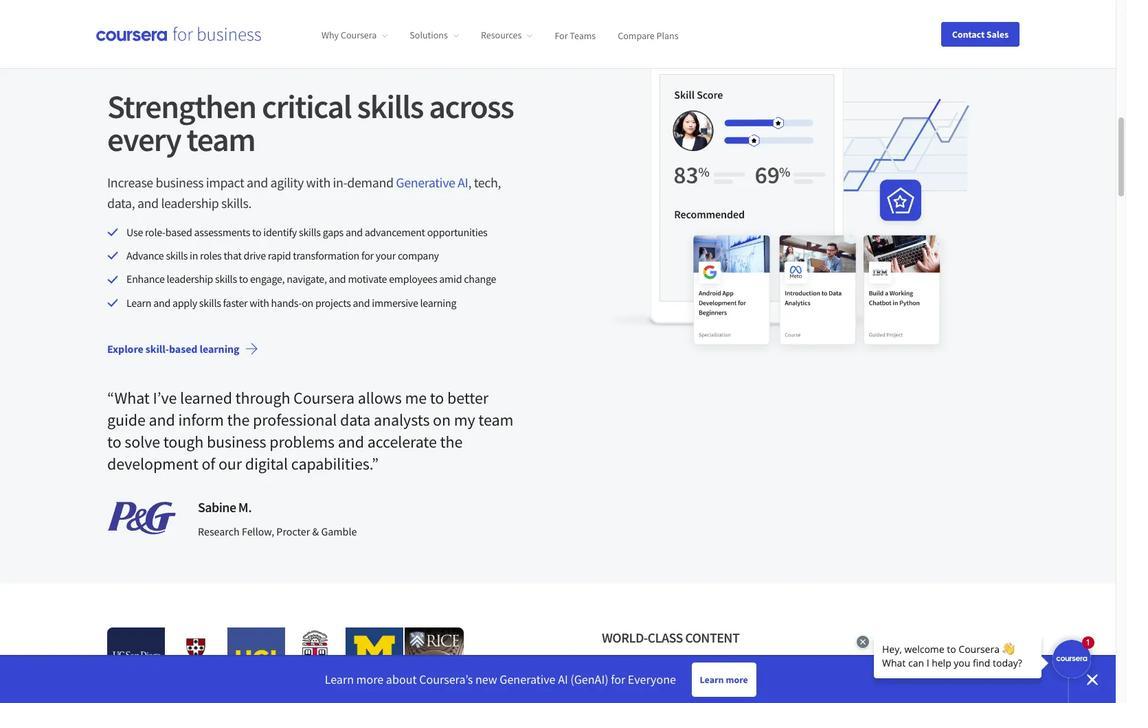 Task type: locate. For each thing, give the bounding box(es) containing it.
business
[[156, 174, 204, 191], [207, 432, 266, 453]]

1 vertical spatial ai
[[559, 672, 569, 688]]

0 horizontal spatial learning
[[200, 342, 240, 356]]

team
[[187, 119, 255, 160], [479, 410, 514, 431]]

i've
[[153, 388, 177, 409]]

ai left (genai)
[[559, 672, 569, 688]]

1 vertical spatial for
[[612, 672, 626, 688]]

learn down world-
[[602, 661, 677, 703]]

every
[[107, 119, 181, 160]]

use
[[126, 225, 143, 239]]

generative left ,
[[396, 174, 455, 191]]

compare
[[618, 29, 655, 41]]

skill-
[[146, 342, 169, 356]]

learn down enhance
[[126, 296, 151, 310]]

close banner image
[[1087, 675, 1098, 686]]

and right data, on the left top
[[137, 194, 159, 211]]

0 horizontal spatial for
[[362, 249, 374, 263]]

the
[[227, 410, 250, 431], [440, 432, 463, 453], [753, 661, 797, 703]]

based for role-
[[166, 225, 192, 239]]

learned
[[180, 388, 232, 409]]

0 vertical spatial learning
[[420, 296, 457, 310]]

team up 'impact'
[[187, 119, 255, 160]]

0 vertical spatial coursera
[[341, 29, 377, 41]]

learn more about coursera's new generative ai (genai) for everyone
[[325, 672, 677, 688]]

leadership
[[161, 194, 219, 211], [167, 272, 213, 286]]

strengthen
[[107, 86, 256, 127]]

compare plans
[[618, 29, 679, 41]]

compare plans link
[[618, 29, 679, 41]]

on inside 'what i've learned through coursera allows me to better guide and inform the professional data analysts on my team to solve tough business problems and accelerate the development of our digital capabilities.'
[[433, 410, 451, 431]]

0 vertical spatial ai
[[458, 174, 468, 191]]

class
[[648, 630, 683, 647]]

p&g logo image
[[107, 503, 176, 535]]

skills inside 'strengthen critical skills  across every team'
[[357, 86, 423, 127]]

and left the apply on the top left
[[153, 296, 170, 310]]

resources
[[481, 29, 522, 41]]

learn for learn more about coursera's new generative ai (genai) for everyone
[[325, 672, 354, 688]]

generative
[[396, 174, 455, 191], [500, 672, 556, 688]]

demand
[[347, 174, 394, 191]]

0 horizontal spatial team
[[187, 119, 255, 160]]

to left identify
[[252, 225, 261, 239]]

learn left about
[[325, 672, 354, 688]]

coursera's
[[420, 672, 473, 688]]

what
[[114, 388, 150, 409]]

0 vertical spatial team
[[187, 119, 255, 160]]

0 vertical spatial for
[[362, 249, 374, 263]]

0 horizontal spatial more
[[357, 672, 384, 688]]

0 vertical spatial the
[[227, 410, 250, 431]]

business inside 'what i've learned through coursera allows me to better guide and inform the professional data analysts on my team to solve tough business problems and accelerate the development of our digital capabilities.'
[[207, 432, 266, 453]]

the right the learn more at the right bottom of the page
[[753, 661, 797, 703]]

1 vertical spatial team
[[479, 410, 514, 431]]

for left your
[[362, 249, 374, 263]]

business left 'impact'
[[156, 174, 204, 191]]

immersive
[[372, 296, 418, 310]]

solve
[[125, 432, 160, 453]]

the down through
[[227, 410, 250, 431]]

role-
[[145, 225, 166, 239]]

learning
[[420, 296, 457, 310], [200, 342, 240, 356]]

coursera right why
[[341, 29, 377, 41]]

critical
[[262, 86, 352, 127]]

1 vertical spatial coursera
[[294, 388, 355, 409]]

the down my
[[440, 432, 463, 453]]

1 horizontal spatial for
[[612, 672, 626, 688]]

team inside 'strengthen critical skills  across every team'
[[187, 119, 255, 160]]

with
[[306, 174, 331, 191], [250, 296, 269, 310]]

learning down amid on the left
[[420, 296, 457, 310]]

1 vertical spatial with
[[250, 296, 269, 310]]

for teams
[[555, 29, 596, 41]]

0 horizontal spatial the
[[227, 410, 250, 431]]

based up in
[[166, 225, 192, 239]]

development
[[107, 454, 198, 475]]

with left in-
[[306, 174, 331, 191]]

drive
[[244, 249, 266, 263]]

m.
[[238, 499, 252, 516]]

2 vertical spatial the
[[753, 661, 797, 703]]

more
[[357, 672, 384, 688], [726, 674, 748, 686]]

what i've learned through coursera allows me to better guide and inform the professional data analysts on my team to solve tough business problems and accelerate the development of our digital capabilities.
[[107, 388, 514, 475]]

0 horizontal spatial ai
[[458, 174, 468, 191]]

more for learn more
[[726, 674, 748, 686]]

generative right new
[[500, 672, 556, 688]]

with right faster
[[250, 296, 269, 310]]

learn for learn and apply skills faster with hands-on projects and immersive learning
[[126, 296, 151, 310]]

contact sales button
[[941, 22, 1020, 46]]

allows
[[358, 388, 402, 409]]

ai left tech, on the top
[[458, 174, 468, 191]]

1 horizontal spatial learning
[[420, 296, 457, 310]]

on left my
[[433, 410, 451, 431]]

1 vertical spatial based
[[169, 342, 198, 356]]

0 horizontal spatial with
[[250, 296, 269, 310]]

in-
[[333, 174, 347, 191]]

1 horizontal spatial the
[[440, 432, 463, 453]]

0 horizontal spatial business
[[156, 174, 204, 191]]

employees
[[157, 54, 223, 71]]

skills
[[357, 86, 423, 127], [299, 225, 321, 239], [166, 249, 188, 263], [215, 272, 237, 286], [199, 296, 221, 310]]

research fellow, procter & gamble
[[198, 525, 357, 539]]

advance
[[126, 249, 164, 263]]

1 horizontal spatial on
[[433, 410, 451, 431]]

0 vertical spatial with
[[306, 174, 331, 191]]

leadership down 'impact'
[[161, 194, 219, 211]]

gaps
[[323, 225, 344, 239]]

me
[[405, 388, 427, 409]]

digital
[[245, 454, 288, 475]]

1 vertical spatial generative
[[500, 672, 556, 688]]

in
[[190, 249, 198, 263]]

sabine
[[198, 499, 236, 516]]

content
[[685, 630, 740, 647]]

1 horizontal spatial with
[[306, 174, 331, 191]]

to down guide
[[107, 432, 121, 453]]

coursera inside 'what i've learned through coursera allows me to better guide and inform the professional data analysts on my team to solve tough business problems and accelerate the development of our digital capabilities.'
[[294, 388, 355, 409]]

research
[[198, 525, 240, 539]]

leadership inside , tech, data, and leadership skills.
[[161, 194, 219, 211]]

coursera up professional
[[294, 388, 355, 409]]

leadership down in
[[167, 272, 213, 286]]

1 vertical spatial business
[[207, 432, 266, 453]]

capabilities.
[[291, 454, 372, 475]]

business up our
[[207, 432, 266, 453]]

data,
[[107, 194, 135, 211]]

, tech, data, and leadership skills.
[[107, 174, 501, 211]]

use role-based assessments to identify skills gaps and advancement opportunities
[[126, 225, 488, 239]]

for right (genai)
[[612, 672, 626, 688]]

team right my
[[479, 410, 514, 431]]

increase business impact and agility with in-demand generative ai
[[107, 174, 468, 191]]

1 horizontal spatial generative
[[500, 672, 556, 688]]

more down content
[[726, 674, 748, 686]]

1 horizontal spatial team
[[479, 410, 514, 431]]

and up skills.
[[247, 174, 268, 191]]

advance skills in roles that drive rapid transformation for your company
[[126, 249, 439, 263]]

1 horizontal spatial business
[[207, 432, 266, 453]]

professional
[[253, 410, 337, 431]]

contact
[[952, 28, 985, 40]]

1 horizontal spatial more
[[726, 674, 748, 686]]

learn down content
[[700, 674, 724, 686]]

0 vertical spatial on
[[302, 296, 313, 310]]

learning down faster
[[200, 342, 240, 356]]

learn and apply skills faster with hands-on projects and immersive learning
[[126, 296, 457, 310]]

why coursera link
[[322, 29, 388, 41]]

on
[[302, 296, 313, 310], [433, 410, 451, 431]]

enhance leadership skills to engage, navigate, and motivate employees amid change
[[126, 272, 496, 286]]

0 vertical spatial leadership
[[161, 194, 219, 211]]

on down navigate,
[[302, 296, 313, 310]]

based
[[166, 225, 192, 239], [169, 342, 198, 356]]

0 vertical spatial based
[[166, 225, 192, 239]]

0 horizontal spatial generative
[[396, 174, 455, 191]]

roles
[[200, 249, 222, 263]]

and up projects
[[329, 272, 346, 286]]

0 vertical spatial business
[[156, 174, 204, 191]]

learn
[[126, 296, 151, 310], [602, 661, 677, 703], [325, 672, 354, 688], [700, 674, 724, 686]]

2 horizontal spatial the
[[753, 661, 797, 703]]

our
[[219, 454, 242, 475]]

1 vertical spatial on
[[433, 410, 451, 431]]

more left about
[[357, 672, 384, 688]]

based down the apply on the top left
[[169, 342, 198, 356]]

solutions link
[[410, 29, 459, 41]]

why coursera
[[322, 29, 377, 41]]

1 vertical spatial the
[[440, 432, 463, 453]]



Task type: vqa. For each thing, say whether or not it's contained in the screenshot.
'Explore Skill-Based Learning' Link
yes



Task type: describe. For each thing, give the bounding box(es) containing it.
that
[[224, 249, 242, 263]]

1 vertical spatial leadership
[[167, 272, 213, 286]]

assessments
[[194, 225, 250, 239]]

learn more
[[700, 674, 748, 686]]

through
[[235, 388, 290, 409]]

sabine m.
[[198, 499, 252, 516]]

explore skill-based learning
[[107, 342, 240, 356]]

analysts
[[374, 410, 430, 431]]

gamble
[[321, 525, 357, 539]]

about
[[387, 672, 417, 688]]

1 vertical spatial learning
[[200, 342, 240, 356]]

skills.
[[221, 194, 252, 211]]

team inside 'what i've learned through coursera allows me to better guide and inform the professional data analysts on my team to solve tough business problems and accelerate the development of our digital capabilities.'
[[479, 410, 514, 431]]

and down data
[[338, 432, 364, 453]]

sales
[[987, 28, 1009, 40]]

&
[[312, 525, 319, 539]]

world-class content
[[602, 630, 740, 647]]

solutions
[[410, 29, 448, 41]]

increase
[[107, 174, 153, 191]]

best
[[803, 661, 860, 703]]

everyone
[[628, 672, 677, 688]]

and down i've at the left of page
[[149, 410, 175, 431]]

and inside , tech, data, and leadership skills.
[[137, 194, 159, 211]]

advancement
[[365, 225, 425, 239]]

generative ai link
[[396, 174, 468, 191]]

1 horizontal spatial ai
[[559, 672, 569, 688]]

your
[[376, 249, 396, 263]]

navigate,
[[287, 272, 327, 286]]

upskill
[[107, 54, 155, 71]]

and down motivate
[[353, 296, 370, 310]]

amid
[[439, 272, 462, 286]]

procter
[[277, 525, 310, 539]]

motivate
[[348, 272, 387, 286]]

new
[[476, 672, 498, 688]]

for teams link
[[555, 29, 596, 41]]

rapid
[[268, 249, 291, 263]]

faster
[[223, 296, 248, 310]]

learn for learn from the best
[[602, 661, 677, 703]]

illustration of the coursera skills-first platform image
[[602, 53, 1009, 360]]

tough
[[163, 432, 204, 453]]

transformation
[[293, 249, 360, 263]]

world-
[[602, 630, 648, 647]]

data
[[340, 410, 371, 431]]

based for skill-
[[169, 342, 198, 356]]

company
[[398, 249, 439, 263]]

guide
[[107, 410, 146, 431]]

and right gaps
[[346, 225, 363, 239]]

upskill employees
[[107, 54, 223, 71]]

tech,
[[474, 174, 501, 191]]

of
[[202, 454, 215, 475]]

across
[[429, 86, 514, 127]]

more for learn more about coursera's new generative ai (genai) for everyone
[[357, 672, 384, 688]]

hands-
[[271, 296, 302, 310]]

0 horizontal spatial on
[[302, 296, 313, 310]]

inform
[[178, 410, 224, 431]]

learn from the best
[[602, 661, 860, 703]]

why
[[322, 29, 339, 41]]

better
[[447, 388, 489, 409]]

employees
[[389, 272, 437, 286]]

resources link
[[481, 29, 533, 41]]

with for faster
[[250, 296, 269, 310]]

(genai)
[[571, 672, 609, 688]]

learn more link
[[692, 663, 757, 698]]

learn for learn more
[[700, 674, 724, 686]]

0 vertical spatial generative
[[396, 174, 455, 191]]

to left "engage,"
[[239, 272, 248, 286]]

explore
[[107, 342, 143, 356]]

problems
[[270, 432, 335, 453]]

for for (genai)
[[612, 672, 626, 688]]

accelerate
[[368, 432, 437, 453]]

agility
[[270, 174, 304, 191]]

my
[[454, 410, 475, 431]]

engage,
[[250, 272, 285, 286]]

contact sales
[[952, 28, 1009, 40]]

identify
[[263, 225, 297, 239]]

projects
[[315, 296, 351, 310]]

from
[[683, 661, 747, 703]]

for for transformation
[[362, 249, 374, 263]]

fellow,
[[242, 525, 274, 539]]

to right me
[[430, 388, 444, 409]]

teams
[[570, 29, 596, 41]]

for
[[555, 29, 568, 41]]

coursera for business image
[[96, 27, 261, 41]]

apply
[[172, 296, 197, 310]]

with for agility
[[306, 174, 331, 191]]



